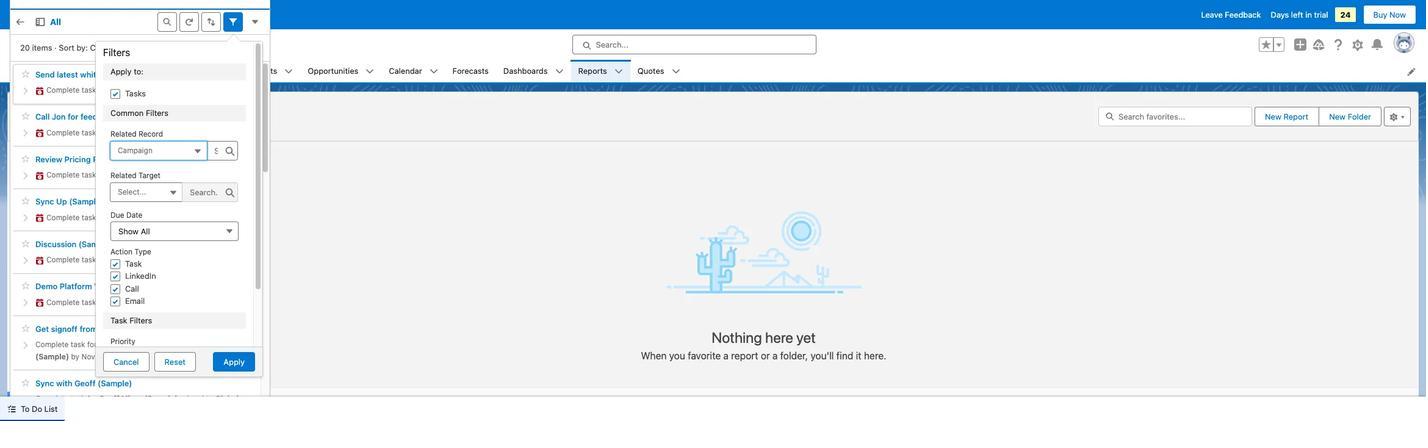 Task type: vqa. For each thing, say whether or not it's contained in the screenshot.
Accounts
no



Task type: describe. For each thing, give the bounding box(es) containing it.
filters for common filters
[[146, 108, 168, 118]]

1 a from the left
[[723, 350, 729, 361]]

public reports
[[27, 235, 81, 245]]

priority
[[110, 337, 135, 346]]

here.
[[864, 350, 886, 361]]

to
[[21, 404, 30, 414]]

private reports link
[[7, 206, 99, 229]]

feedback
[[81, 112, 116, 122]]

text default image inside reports list item
[[614, 67, 623, 76]]

2 a from the left
[[773, 350, 778, 361]]

do
[[32, 404, 42, 414]]

apply to:
[[110, 67, 143, 76]]

review pricing proposal (sample) element
[[13, 149, 258, 189]]

task for complete task for leanne tomlin (sample) from
[[71, 340, 85, 349]]

sync up (sample) element
[[13, 191, 258, 231]]

by up private reports
[[58, 189, 67, 199]]

19
[[209, 128, 217, 137]]

1 vertical spatial date
[[126, 211, 142, 220]]

new folder
[[1329, 112, 1371, 121]]

Search... text field
[[206, 141, 238, 161]]

amy
[[110, 298, 126, 307]]

reports inside private reports 'link'
[[55, 212, 83, 222]]

task for task filters
[[110, 315, 127, 325]]

reports inside reports link
[[578, 66, 607, 76]]

filters for task filters
[[129, 315, 152, 325]]

acme
[[207, 340, 228, 349]]

sync with geoff (sample) element
[[13, 373, 258, 421]]

related record
[[110, 130, 163, 139]]

to do list dialog
[[10, 0, 270, 421]]

campaign
[[118, 146, 152, 155]]

opportunities list item
[[300, 60, 382, 82]]

now
[[1390, 10, 1406, 20]]

(sample) inside review pricing proposal (sample) link
[[128, 154, 162, 164]]

10
[[97, 352, 105, 361]]

you'll
[[811, 350, 834, 361]]

by right the get
[[58, 327, 67, 337]]

sales
[[41, 64, 68, 77]]

list
[[44, 404, 58, 414]]

sync with geoff (sample) link
[[35, 378, 132, 388]]

shared with me link
[[7, 344, 99, 367]]

action
[[110, 247, 132, 256]]

common
[[110, 108, 144, 118]]

all for all favorites
[[27, 397, 37, 407]]

amos
[[125, 128, 146, 137]]

public
[[27, 235, 50, 245]]

reports link
[[571, 60, 614, 82]]

text default image inside opportunities 'list item'
[[366, 67, 374, 76]]

new for new folder
[[1329, 112, 1346, 121]]

for for complete task for carole white (sample)
[[98, 170, 108, 179]]

2 vertical spatial me
[[73, 350, 84, 360]]

by inside sync up (sample) element
[[192, 213, 200, 222]]

white
[[136, 170, 157, 179]]

reset
[[165, 357, 185, 367]]

complete for complete task for carole white (sample)
[[46, 170, 80, 179]]

shared with me
[[27, 350, 84, 360]]

favorite
[[688, 350, 721, 361]]

for for complete task for amy jordan (sample)
[[98, 298, 108, 307]]

folder,
[[780, 350, 808, 361]]

new folder button
[[1319, 107, 1382, 126]]

quotes list item
[[630, 60, 687, 82]]

text default image inside the call jon for feedback (sample) "element"
[[35, 129, 44, 137]]

1 vertical spatial jon
[[110, 128, 123, 137]]

all for all
[[50, 16, 61, 27]]

for for complete task for leanne tomlin (sample) from
[[87, 340, 97, 349]]

demo platform widgets (sample) element
[[13, 276, 258, 316]]

demo platform widgets (sample)
[[35, 282, 162, 291]]

contacts
[[244, 66, 277, 76]]

task for complete task for geoff minor (sample)
[[82, 85, 96, 95]]

get signoff from leanne (sample)
[[35, 324, 163, 334]]

complete for complete task for amy jordan (sample)
[[46, 298, 80, 307]]

0 vertical spatial date
[[122, 42, 139, 52]]

trial
[[1314, 10, 1328, 20]]

task for complete task for jon amos (sample) by oct 19
[[82, 128, 96, 137]]

buy
[[1373, 10, 1387, 20]]

leads link
[[119, 60, 156, 82]]

days
[[1271, 10, 1289, 20]]

complete task for geoff minor (sample)
[[46, 85, 189, 95]]

0 vertical spatial folders
[[22, 284, 59, 294]]

related for select...
[[110, 171, 137, 180]]

leave
[[1201, 10, 1223, 20]]

complete task for david adelson (sample)
[[46, 255, 198, 264]]

me for reports
[[70, 189, 81, 199]]

0 vertical spatial jon
[[52, 112, 66, 122]]

24
[[1340, 10, 1351, 20]]

related target
[[110, 171, 160, 180]]

days left in trial
[[1271, 10, 1328, 20]]

text default image inside the quotes list item
[[672, 67, 680, 76]]

Due Date, Show All button
[[110, 221, 239, 241]]

sarah
[[110, 213, 131, 222]]

nov 10
[[81, 352, 105, 361]]

reports all favorites 0 items
[[15, 96, 79, 135]]

(sample) inside acme (sample)
[[35, 352, 69, 361]]

jordan
[[128, 298, 154, 307]]

cancel
[[114, 357, 139, 367]]

20
[[20, 42, 30, 52]]

platform
[[60, 282, 92, 291]]

for for complete task for sarah loehr (sample) by oct 27
[[98, 213, 108, 222]]

report
[[1284, 112, 1308, 121]]

sync with geoff (sample)
[[35, 378, 132, 388]]

items inside reports all favorites 0 items
[[22, 125, 41, 135]]

find
[[836, 350, 853, 361]]

all reports
[[27, 258, 67, 268]]

complete for complete task for geoff minor (sample)
[[46, 85, 80, 95]]

for for complete task for geoff minor (sample)
[[98, 85, 108, 95]]

yet
[[796, 329, 816, 346]]

(sample) inside "link"
[[125, 70, 159, 79]]

complete task for sarah loehr (sample) by oct 27
[[46, 213, 225, 222]]

forecasts
[[453, 66, 489, 76]]

27
[[216, 213, 225, 222]]

to do list
[[21, 404, 58, 414]]

related for campaign
[[110, 130, 137, 139]]

for for complete task for david adelson (sample)
[[98, 255, 108, 264]]

text default image inside sync up (sample) element
[[35, 214, 44, 222]]

whitepaper
[[80, 70, 123, 79]]

search... button
[[572, 35, 816, 54]]

pricing
[[64, 154, 91, 164]]

minor for complete task for geoff minor (sample) related to
[[121, 394, 142, 403]]

media
[[35, 406, 58, 415]]

for for complete task for geoff minor (sample) related to
[[87, 394, 97, 403]]

with for sync
[[56, 378, 72, 388]]

select...
[[118, 188, 146, 197]]

get signoff from leanne (sample) link
[[35, 324, 163, 334]]

complete for complete task for jon amos (sample) by oct 19
[[46, 128, 80, 137]]

it
[[856, 350, 861, 361]]

new report
[[1265, 112, 1308, 121]]

leave feedback
[[1201, 10, 1261, 20]]

created by me link for private
[[7, 183, 99, 206]]

sync up (sample) link
[[35, 197, 103, 207]]

buy now button
[[1363, 5, 1416, 24]]

call jon for feedback (sample) element
[[13, 107, 258, 147]]

quotes link
[[630, 60, 672, 82]]

text default image inside the all button
[[35, 17, 45, 27]]

discussion (sample) element
[[13, 234, 258, 274]]

created for recent
[[27, 189, 56, 199]]

up
[[56, 197, 67, 207]]

dashboards link
[[496, 60, 555, 82]]

to:
[[134, 67, 143, 76]]

leanne for tomlin
[[99, 340, 125, 349]]

carole
[[110, 170, 134, 179]]

to do list button
[[0, 397, 65, 421]]

(sample) inside call jon for feedback (sample) link
[[118, 112, 151, 122]]

all for all folders
[[27, 305, 36, 314]]

calendar link
[[382, 60, 429, 82]]

call for call jon for feedback (sample)
[[35, 112, 50, 122]]

due date
[[110, 211, 142, 220]]



Task type: locate. For each thing, give the bounding box(es) containing it.
shared
[[27, 350, 53, 360]]

text default image inside contacts list item
[[285, 67, 293, 76]]

signoff
[[51, 324, 77, 334]]

1 vertical spatial widgets
[[81, 406, 111, 415]]

oct inside the call jon for feedback (sample) "element"
[[194, 128, 207, 137]]

2 created by me from the top
[[27, 327, 81, 337]]

with for shared
[[55, 350, 71, 360]]

with up all favorites link
[[56, 378, 72, 388]]

text default image right quotes
[[672, 67, 680, 76]]

complete down platform
[[46, 298, 80, 307]]

0 vertical spatial created by me
[[27, 189, 81, 199]]

0 vertical spatial from
[[80, 324, 97, 334]]

nothing here yet when you favorite a report or a folder, you'll find it here.
[[641, 329, 886, 361]]

text default image inside discussion (sample) element
[[35, 256, 44, 265]]

0 vertical spatial created by me link
[[7, 183, 99, 206]]

call
[[35, 112, 50, 122], [125, 284, 139, 293]]

acme (sample)
[[35, 340, 228, 361]]

1 vertical spatial minor
[[121, 394, 142, 403]]

task for complete task for carole white (sample)
[[82, 170, 96, 179]]

send
[[35, 70, 55, 79]]

apply left to:
[[110, 67, 132, 76]]

0 vertical spatial oct
[[194, 128, 207, 137]]

1 vertical spatial oct
[[202, 213, 214, 222]]

task inside the call jon for feedback (sample) "element"
[[82, 128, 96, 137]]

complete down latest
[[46, 85, 80, 95]]

filters down jordan
[[129, 315, 152, 325]]

1 horizontal spatial a
[[773, 350, 778, 361]]

related up campaign
[[110, 130, 137, 139]]

for inside sync with geoff (sample) element
[[87, 394, 97, 403]]

group
[[1259, 37, 1285, 52]]

with
[[55, 350, 71, 360], [56, 378, 72, 388]]

oct inside sync up (sample) element
[[202, 213, 214, 222]]

list containing home
[[83, 60, 1426, 82]]

buy now
[[1373, 10, 1406, 20]]

1 vertical spatial with
[[56, 378, 72, 388]]

0 horizontal spatial new
[[1265, 112, 1281, 121]]

1 vertical spatial favorites
[[22, 377, 67, 386]]

(sample) up white
[[128, 154, 162, 164]]

by inside the call jon for feedback (sample) "element"
[[184, 128, 192, 137]]

1 vertical spatial folders
[[38, 305, 66, 314]]

leanne for (sample)
[[99, 324, 127, 334]]

date
[[122, 42, 139, 52], [126, 211, 142, 220]]

call inside "element"
[[35, 112, 50, 122]]

(sample) up the amos
[[118, 112, 151, 122]]

text default image up 20 items · sort by: created date
[[35, 17, 45, 27]]

0 vertical spatial (sample)
[[118, 112, 151, 122]]

minor
[[132, 85, 153, 95], [121, 394, 142, 403]]

new left report
[[1265, 112, 1281, 121]]

call for call
[[125, 284, 139, 293]]

text default image inside calendar list item
[[429, 67, 438, 76]]

complete down up
[[46, 213, 80, 222]]

text default image down search... on the left top of page
[[614, 67, 623, 76]]

(sample) inside global media - 270 widgets (sample)
[[113, 406, 147, 415]]

leads
[[126, 66, 148, 76]]

0 vertical spatial widgets
[[94, 282, 125, 291]]

leads list item
[[119, 60, 172, 82]]

1 vertical spatial me
[[70, 327, 81, 337]]

complete for complete task for david adelson (sample)
[[46, 255, 80, 264]]

filters up record at left top
[[146, 108, 168, 118]]

task inside sync with geoff (sample) element
[[71, 394, 85, 403]]

text default image right contacts
[[285, 67, 293, 76]]

sync up all favorites
[[35, 378, 54, 388]]

task for task
[[125, 259, 142, 269]]

text default image left reports link
[[555, 67, 564, 76]]

minor for complete task for geoff minor (sample)
[[132, 85, 153, 95]]

2 new from the left
[[1329, 112, 1346, 121]]

search...
[[596, 40, 629, 49]]

0 vertical spatial favorites
[[31, 107, 79, 121]]

1 vertical spatial from
[[189, 340, 205, 349]]

report
[[731, 350, 758, 361]]

a right or
[[773, 350, 778, 361]]

apply inside 'button'
[[224, 357, 245, 367]]

by left '19'
[[184, 128, 192, 137]]

for inside sync up (sample) element
[[98, 213, 108, 222]]

task down amy
[[110, 315, 127, 325]]

1 horizontal spatial call
[[125, 284, 139, 293]]

email
[[125, 296, 145, 306]]

2 related from the top
[[110, 171, 137, 180]]

created by me down all folders "link"
[[27, 327, 81, 337]]

reset button
[[154, 352, 196, 372]]

1 horizontal spatial new
[[1329, 112, 1346, 121]]

apply down acme
[[224, 357, 245, 367]]

text default image right 0
[[35, 129, 44, 137]]

when
[[641, 350, 667, 361]]

sync
[[35, 197, 54, 207], [35, 378, 54, 388]]

complete inside the call jon for feedback (sample) "element"
[[46, 128, 80, 137]]

0 horizontal spatial a
[[723, 350, 729, 361]]

complete inside sync up (sample) element
[[46, 213, 80, 222]]

type
[[134, 247, 151, 256]]

reports inside reports all favorites 0 items
[[15, 96, 44, 106]]

2 vertical spatial geoff
[[99, 394, 119, 403]]

related up the select... on the left top of the page
[[110, 171, 137, 180]]

created by me link up shared with me
[[7, 321, 99, 344]]

complete inside "send latest whitepaper (sample)" element
[[46, 85, 80, 95]]

for inside discussion (sample) element
[[98, 255, 108, 264]]

Search favorites... text field
[[1098, 107, 1252, 126]]

nothing
[[712, 329, 762, 346]]

leave feedback link
[[1201, 10, 1261, 20]]

complete down 'discussion'
[[46, 255, 80, 264]]

task down action type
[[125, 259, 142, 269]]

task for complete task for sarah loehr (sample) by oct 27
[[82, 213, 96, 222]]

task up nov
[[71, 340, 85, 349]]

all folders link
[[7, 298, 99, 321]]

widgets inside global media - 270 widgets (sample)
[[81, 406, 111, 415]]

contacts list item
[[237, 60, 300, 82]]

complete task for geoff minor (sample) related to
[[35, 394, 215, 403]]

1 vertical spatial geoff
[[74, 378, 96, 388]]

created up shared
[[27, 327, 56, 337]]

apply
[[110, 67, 132, 76], [224, 357, 245, 367]]

1 vertical spatial task
[[110, 315, 127, 325]]

task for complete task for geoff minor (sample) related to
[[71, 394, 85, 403]]

oct left '27'
[[202, 213, 214, 222]]

1 sync from the top
[[35, 197, 54, 207]]

20 items · sort by: created date
[[20, 42, 139, 52]]

sync for sync up (sample)
[[35, 197, 54, 207]]

0 horizontal spatial call
[[35, 112, 50, 122]]

1 created by me link from the top
[[7, 183, 99, 206]]

from right signoff
[[80, 324, 97, 334]]

0 horizontal spatial apply
[[110, 67, 132, 76]]

all folders
[[27, 305, 66, 314]]

0
[[15, 125, 20, 135]]

for inside "send latest whitepaper (sample)" element
[[98, 85, 108, 95]]

related
[[110, 130, 137, 139], [110, 171, 137, 180]]

quotes
[[638, 66, 664, 76]]

for down sync with geoff (sample) link
[[87, 394, 97, 403]]

created by me link up private reports
[[7, 183, 99, 206]]

0 vertical spatial minor
[[132, 85, 153, 95]]

private reports
[[27, 212, 83, 222]]

created by me down recent link
[[27, 189, 81, 199]]

you
[[669, 350, 685, 361]]

2 sync from the top
[[35, 378, 54, 388]]

new report button
[[1255, 107, 1318, 126]]

all
[[50, 16, 61, 27], [15, 107, 28, 121], [141, 226, 150, 236], [27, 258, 36, 268], [27, 305, 36, 314], [27, 397, 37, 407]]

widgets right 270
[[81, 406, 111, 415]]

dashboards
[[503, 66, 548, 76]]

all inside reports all favorites 0 items
[[15, 107, 28, 121]]

Search by object type, Campaign button
[[110, 141, 207, 161]]

related
[[180, 394, 204, 403]]

minor inside sync with geoff (sample) element
[[121, 394, 142, 403]]

created for all folders
[[27, 327, 56, 337]]

leanne up priority
[[99, 324, 127, 334]]

for left feedback
[[68, 112, 78, 122]]

all inside "link"
[[27, 305, 36, 314]]

discussion (sample)
[[35, 239, 113, 249]]

task down call jon for feedback (sample) link
[[82, 128, 96, 137]]

Search... text field
[[182, 183, 238, 202]]

call jon for feedback (sample) link
[[35, 112, 151, 122]]

task inside get signoff from leanne (sample) element
[[71, 340, 85, 349]]

filters up the apply to: on the left of page
[[103, 47, 130, 58]]

call up "email"
[[125, 284, 139, 293]]

2 vertical spatial created
[[27, 327, 56, 337]]

text default image inside review pricing proposal (sample) element
[[35, 171, 44, 180]]

for down whitepaper
[[98, 85, 108, 95]]

0 vertical spatial call
[[35, 112, 50, 122]]

text default image
[[35, 17, 45, 27], [366, 67, 374, 76], [672, 67, 680, 76], [7, 405, 16, 413]]

0 vertical spatial items
[[32, 42, 52, 52]]

geoff down nov
[[74, 378, 96, 388]]

folders up the get
[[38, 305, 66, 314]]

new left folder
[[1329, 112, 1346, 121]]

task up 270
[[71, 394, 85, 403]]

complete inside demo platform widgets (sample) element
[[46, 298, 80, 307]]

1 vertical spatial sync
[[35, 378, 54, 388]]

review pricing proposal (sample)
[[35, 154, 162, 164]]

complete for complete task for leanne tomlin (sample) from
[[35, 340, 69, 349]]

dashboards list item
[[496, 60, 571, 82]]

0 vertical spatial geoff
[[110, 85, 130, 95]]

for down feedback
[[98, 128, 108, 137]]

forecasts link
[[445, 60, 496, 82]]

0 vertical spatial with
[[55, 350, 71, 360]]

complete up review
[[46, 128, 80, 137]]

1 new from the left
[[1265, 112, 1281, 121]]

cancel button
[[103, 352, 149, 372]]

Search by object type, Select... button
[[110, 183, 183, 202]]

jon
[[52, 112, 66, 122], [110, 128, 123, 137]]

created by me
[[27, 189, 81, 199], [27, 327, 81, 337]]

leanne up 10
[[99, 340, 125, 349]]

1 vertical spatial apply
[[224, 357, 245, 367]]

for up nov 10
[[87, 340, 97, 349]]

1 vertical spatial items
[[22, 125, 41, 135]]

1 vertical spatial related
[[110, 171, 137, 180]]

for left due
[[98, 213, 108, 222]]

by inside get signoff from leanne (sample) element
[[69, 352, 81, 361]]

call down send
[[35, 112, 50, 122]]

task down demo platform widgets (sample) link
[[82, 298, 96, 307]]

reports list item
[[571, 60, 630, 82]]

1 vertical spatial leanne
[[99, 340, 125, 349]]

minor down cancel
[[121, 394, 142, 403]]

sort
[[59, 42, 74, 52]]

complete inside review pricing proposal (sample) element
[[46, 170, 80, 179]]

feedback
[[1225, 10, 1261, 20]]

task inside "send latest whitepaper (sample)" element
[[82, 85, 96, 95]]

jon left the amos
[[110, 128, 123, 137]]

new for new report
[[1265, 112, 1281, 121]]

leanne
[[99, 324, 127, 334], [99, 340, 125, 349]]

1 related from the top
[[110, 130, 137, 139]]

task
[[82, 85, 96, 95], [82, 128, 96, 137], [82, 170, 96, 179], [82, 213, 96, 222], [82, 255, 96, 264], [82, 298, 96, 307], [71, 340, 85, 349], [71, 394, 85, 403]]

0 vertical spatial sync
[[35, 197, 54, 207]]

0 vertical spatial me
[[70, 189, 81, 199]]

a left 'report'
[[723, 350, 729, 361]]

for left amy
[[98, 298, 108, 307]]

1 vertical spatial call
[[125, 284, 139, 293]]

text default image inside demo platform widgets (sample) element
[[35, 298, 44, 307]]

by left '27'
[[192, 213, 200, 222]]

created right by:
[[90, 42, 119, 52]]

get
[[35, 324, 49, 334]]

0 vertical spatial leanne
[[99, 324, 127, 334]]

all for all reports
[[27, 258, 36, 268]]

apply for apply
[[224, 357, 245, 367]]

items inside to do list dialog
[[32, 42, 52, 52]]

created by me for with
[[27, 327, 81, 337]]

created by me for reports
[[27, 189, 81, 199]]

geoff for complete task for geoff minor (sample) related to
[[99, 394, 119, 403]]

text default image left to on the bottom of the page
[[7, 405, 16, 413]]

(sample)
[[118, 112, 151, 122], [128, 154, 162, 164]]

items right 0
[[22, 125, 41, 135]]

call jon for feedback (sample)
[[35, 112, 151, 122]]

text default image inside "send latest whitepaper (sample)" element
[[35, 86, 44, 95]]

reports inside public reports link
[[52, 235, 81, 245]]

david
[[110, 255, 131, 264]]

for left david
[[98, 255, 108, 264]]

0 vertical spatial related
[[110, 130, 137, 139]]

task inside sync up (sample) element
[[82, 213, 96, 222]]

1 vertical spatial (sample)
[[128, 154, 162, 164]]

folders inside all folders "link"
[[38, 305, 66, 314]]

0 vertical spatial task
[[125, 259, 142, 269]]

task for complete task for david adelson (sample)
[[82, 255, 96, 264]]

from left acme
[[189, 340, 205, 349]]

complete inside sync with geoff (sample) element
[[35, 394, 69, 403]]

items left · at top left
[[32, 42, 52, 52]]

with inside to do list dialog
[[56, 378, 72, 388]]

send latest whitepaper (sample)
[[35, 70, 159, 79]]

action type
[[110, 247, 151, 256]]

text default image down public
[[35, 256, 44, 265]]

get signoff from leanne (sample) element
[[13, 319, 258, 370]]

with right shared
[[55, 350, 71, 360]]

geoff down the apply to: on the left of page
[[110, 85, 130, 95]]

complete up shared with me
[[35, 340, 69, 349]]

left
[[1291, 10, 1303, 20]]

items
[[32, 42, 52, 52], [22, 125, 41, 135]]

text default image down review
[[35, 171, 44, 180]]

by left 10
[[69, 352, 81, 361]]

sync up (sample)
[[35, 197, 103, 207]]

in
[[1305, 10, 1312, 20]]

minor down leads "list item"
[[132, 85, 153, 95]]

widgets up complete task for amy jordan (sample)
[[94, 282, 125, 291]]

latest
[[57, 70, 78, 79]]

complete up list
[[35, 394, 69, 403]]

task down review pricing proposal (sample) link on the left of page
[[82, 170, 96, 179]]

geoff for complete task for geoff minor (sample)
[[110, 85, 130, 95]]

sync for sync with geoff (sample)
[[35, 378, 54, 388]]

text default image inside to do list button
[[7, 405, 16, 413]]

1 horizontal spatial from
[[189, 340, 205, 349]]

1 vertical spatial created by me
[[27, 327, 81, 337]]

task down send latest whitepaper (sample) "link"
[[82, 85, 96, 95]]

for inside get signoff from leanne (sample) element
[[87, 340, 97, 349]]

oct for call jon for feedback (sample)
[[194, 128, 207, 137]]

for inside review pricing proposal (sample) element
[[98, 170, 108, 179]]

text default image right the calendar
[[429, 67, 438, 76]]

demo
[[35, 282, 58, 291]]

list
[[83, 60, 1426, 82]]

calendar list item
[[382, 60, 445, 82]]

1 vertical spatial filters
[[146, 108, 168, 118]]

complete for complete task for sarah loehr (sample) by oct 27
[[46, 213, 80, 222]]

task inside discussion (sample) element
[[82, 255, 96, 264]]

send latest whitepaper (sample) element
[[13, 64, 258, 104]]

0 horizontal spatial from
[[80, 324, 97, 334]]

task down discussion (sample) link on the left of page
[[82, 255, 96, 264]]

reports inside all reports link
[[38, 258, 67, 268]]

0 vertical spatial filters
[[103, 47, 130, 58]]

1 vertical spatial created by me link
[[7, 321, 99, 344]]

record
[[139, 130, 163, 139]]

1 horizontal spatial apply
[[224, 357, 245, 367]]

for for call jon for feedback (sample)
[[68, 112, 78, 122]]

text default image down send
[[35, 86, 44, 95]]

loehr
[[133, 213, 154, 222]]

text default image
[[285, 67, 293, 76], [429, 67, 438, 76], [555, 67, 564, 76], [614, 67, 623, 76], [35, 86, 44, 95], [35, 129, 44, 137], [35, 171, 44, 180], [35, 214, 44, 222], [35, 256, 44, 265], [35, 298, 44, 307]]

proposal
[[93, 154, 126, 164]]

2 created by me link from the top
[[7, 321, 99, 344]]

created down recent
[[27, 189, 56, 199]]

text default image left the calendar link
[[366, 67, 374, 76]]

task inside demo platform widgets (sample) element
[[82, 298, 96, 307]]

linkedin
[[125, 271, 156, 281]]

sync up private
[[35, 197, 54, 207]]

text default image up public
[[35, 214, 44, 222]]

task inside review pricing proposal (sample) element
[[82, 170, 96, 179]]

(sample)
[[125, 70, 159, 79], [155, 85, 189, 95], [148, 128, 182, 137], [159, 170, 193, 179], [69, 197, 103, 207], [156, 213, 190, 222], [79, 239, 113, 249], [164, 255, 198, 264], [128, 282, 162, 291], [156, 298, 189, 307], [129, 324, 163, 334], [154, 340, 187, 349], [35, 352, 69, 361], [98, 378, 132, 388], [144, 394, 178, 403], [113, 406, 147, 415]]

0 horizontal spatial jon
[[52, 112, 66, 122]]

geoff inside "send latest whitepaper (sample)" element
[[110, 85, 130, 95]]

text default image down demo
[[35, 298, 44, 307]]

global
[[215, 394, 239, 403]]

oct for sync up (sample)
[[202, 213, 214, 222]]

task down sync up (sample) link on the left top
[[82, 213, 96, 222]]

complete down review
[[46, 170, 80, 179]]

geoff down sync with geoff (sample) link
[[99, 394, 119, 403]]

0 vertical spatial created
[[90, 42, 119, 52]]

folders up all folders
[[22, 284, 59, 294]]

2 vertical spatial favorites
[[39, 397, 75, 407]]

by:
[[77, 42, 88, 52]]

1 created by me from the top
[[27, 189, 81, 199]]

task for complete task for amy jordan (sample)
[[82, 298, 96, 307]]

folder
[[1348, 112, 1371, 121]]

complete for complete task for geoff minor (sample) related to
[[35, 394, 69, 403]]

review pricing proposal (sample) link
[[35, 154, 162, 164]]

calendar
[[389, 66, 422, 76]]

(sample) inside "element"
[[148, 128, 182, 137]]

complete inside discussion (sample) element
[[46, 255, 80, 264]]

created by me link for shared
[[7, 321, 99, 344]]

1 horizontal spatial jon
[[110, 128, 123, 137]]

minor inside "send latest whitepaper (sample)" element
[[132, 85, 153, 95]]

0 vertical spatial apply
[[110, 67, 132, 76]]

for for complete task for jon amos (sample) by oct 19
[[98, 128, 108, 137]]

apply for apply to:
[[110, 67, 132, 76]]

oct left '19'
[[194, 128, 207, 137]]

recent
[[27, 166, 53, 176]]

oct
[[194, 128, 207, 137], [202, 213, 214, 222]]

1 vertical spatial created
[[27, 189, 56, 199]]

global media - 270 widgets (sample)
[[35, 394, 239, 415]]

complete inside get signoff from leanne (sample) element
[[35, 340, 69, 349]]

jon left feedback
[[52, 112, 66, 122]]

text default image inside dashboards "list item"
[[555, 67, 564, 76]]

favorites inside reports all favorites 0 items
[[31, 107, 79, 121]]

me for with
[[70, 327, 81, 337]]

created inside to do list dialog
[[90, 42, 119, 52]]

for down review pricing proposal (sample) link on the left of page
[[98, 170, 108, 179]]

2 vertical spatial filters
[[129, 315, 152, 325]]



